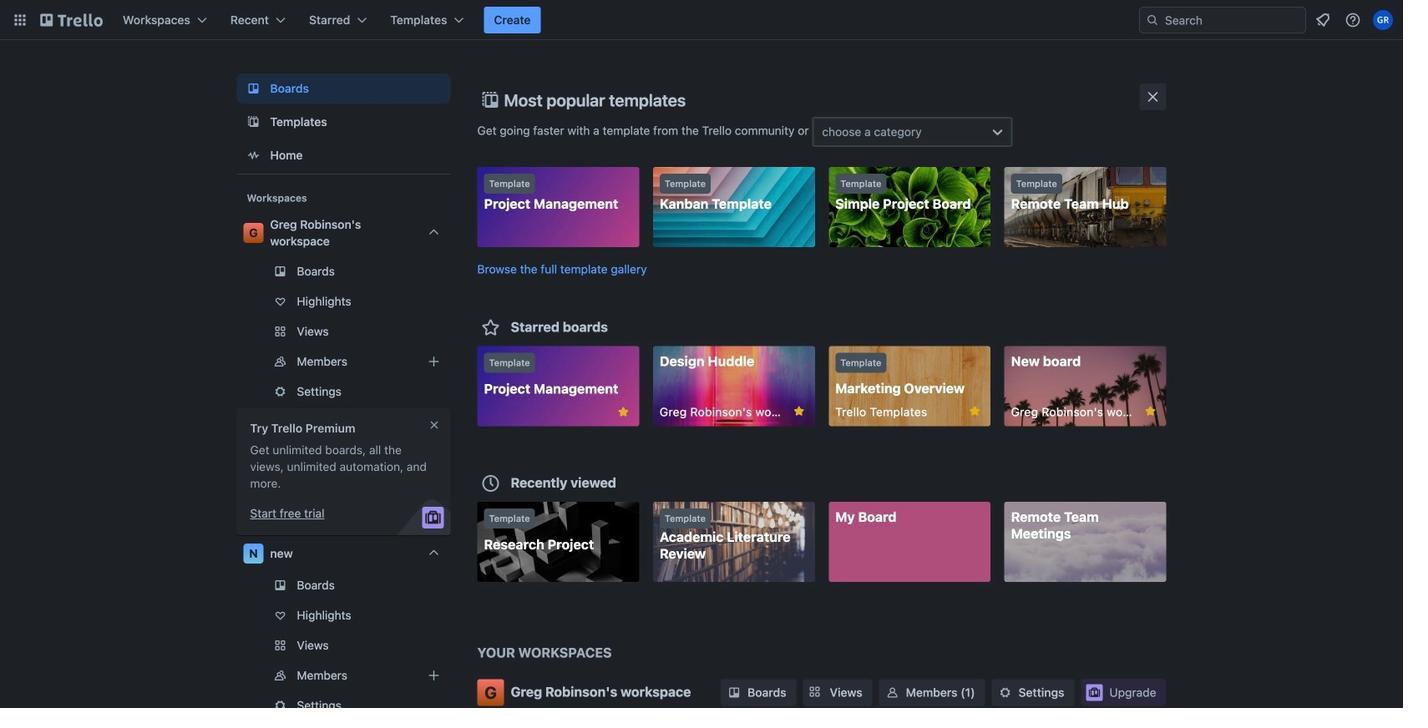 Task type: describe. For each thing, give the bounding box(es) containing it.
2 horizontal spatial click to unstar this board. it will be removed from your starred list. image
[[968, 404, 983, 419]]

0 horizontal spatial click to unstar this board. it will be removed from your starred list. image
[[616, 405, 631, 420]]

0 notifications image
[[1313, 10, 1333, 30]]

add image
[[424, 352, 444, 372]]

search image
[[1146, 13, 1160, 27]]

add image
[[424, 666, 444, 686]]

1 sm image from the left
[[884, 685, 901, 701]]

2 sm image from the left
[[997, 685, 1014, 701]]

board image
[[244, 79, 264, 99]]

home image
[[244, 145, 264, 165]]

sm image
[[726, 685, 743, 701]]

primary element
[[0, 0, 1404, 40]]

Search field
[[1160, 8, 1306, 32]]



Task type: locate. For each thing, give the bounding box(es) containing it.
1 horizontal spatial sm image
[[997, 685, 1014, 701]]

click to unstar this board. it will be removed from your starred list. image
[[792, 404, 807, 419], [968, 404, 983, 419], [616, 405, 631, 420]]

greg robinson (gregrobinson96) image
[[1373, 10, 1394, 30]]

1 horizontal spatial click to unstar this board. it will be removed from your starred list. image
[[792, 404, 807, 419]]

sm image
[[884, 685, 901, 701], [997, 685, 1014, 701]]

back to home image
[[40, 7, 103, 33]]

open information menu image
[[1345, 12, 1362, 28]]

template board image
[[244, 112, 264, 132]]

0 horizontal spatial sm image
[[884, 685, 901, 701]]



Task type: vqa. For each thing, say whether or not it's contained in the screenshot.
Search 'FIELD'
yes



